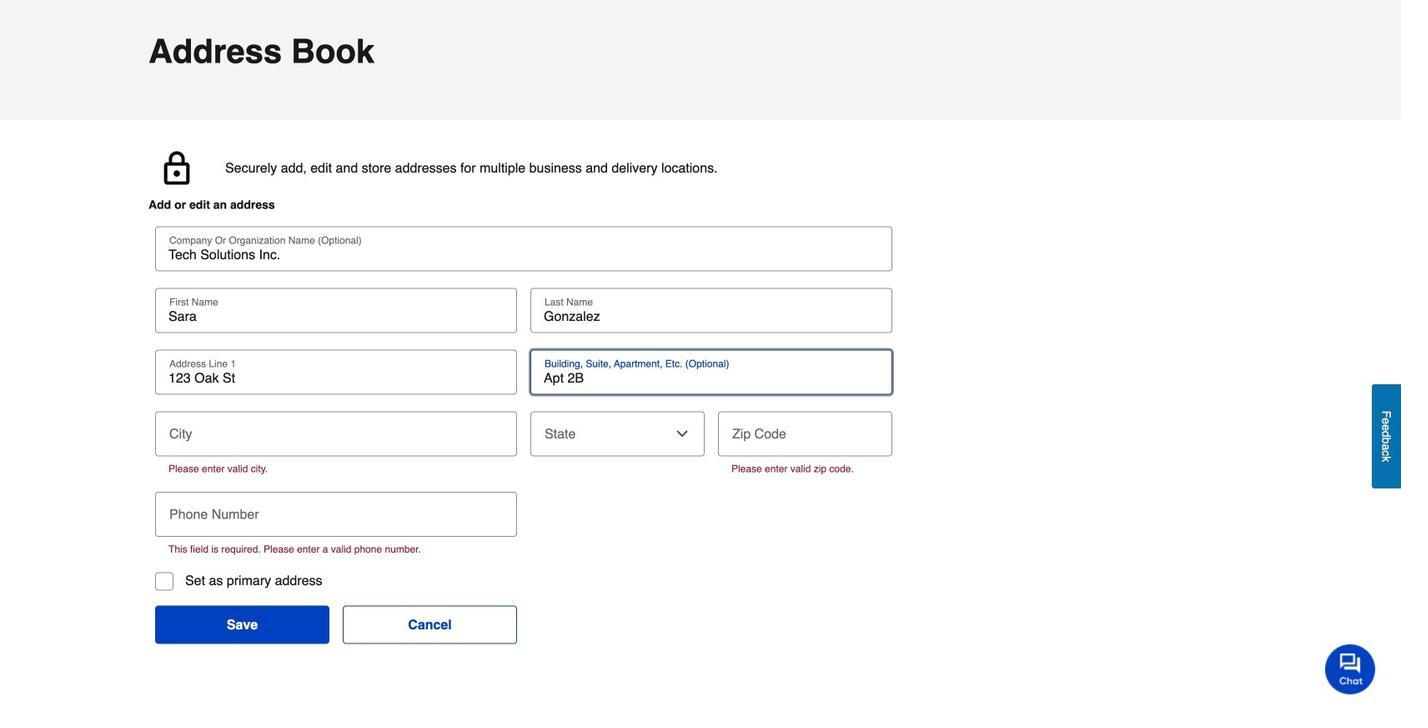 Task type: vqa. For each thing, say whether or not it's contained in the screenshot.
Chat Invite Button image
yes



Task type: describe. For each thing, give the bounding box(es) containing it.
line1 text field
[[162, 370, 510, 387]]

LastName text field
[[537, 308, 886, 325]]

City text field
[[162, 412, 510, 448]]

postalCode text field
[[725, 412, 886, 448]]

phoneNumber text field
[[162, 492, 510, 529]]

chat invite button image
[[1325, 644, 1376, 695]]



Task type: locate. For each thing, give the bounding box(es) containing it.
line2 text field
[[537, 370, 886, 387]]

companyName text field
[[162, 246, 886, 263]]

FirstName text field
[[162, 308, 510, 325]]



